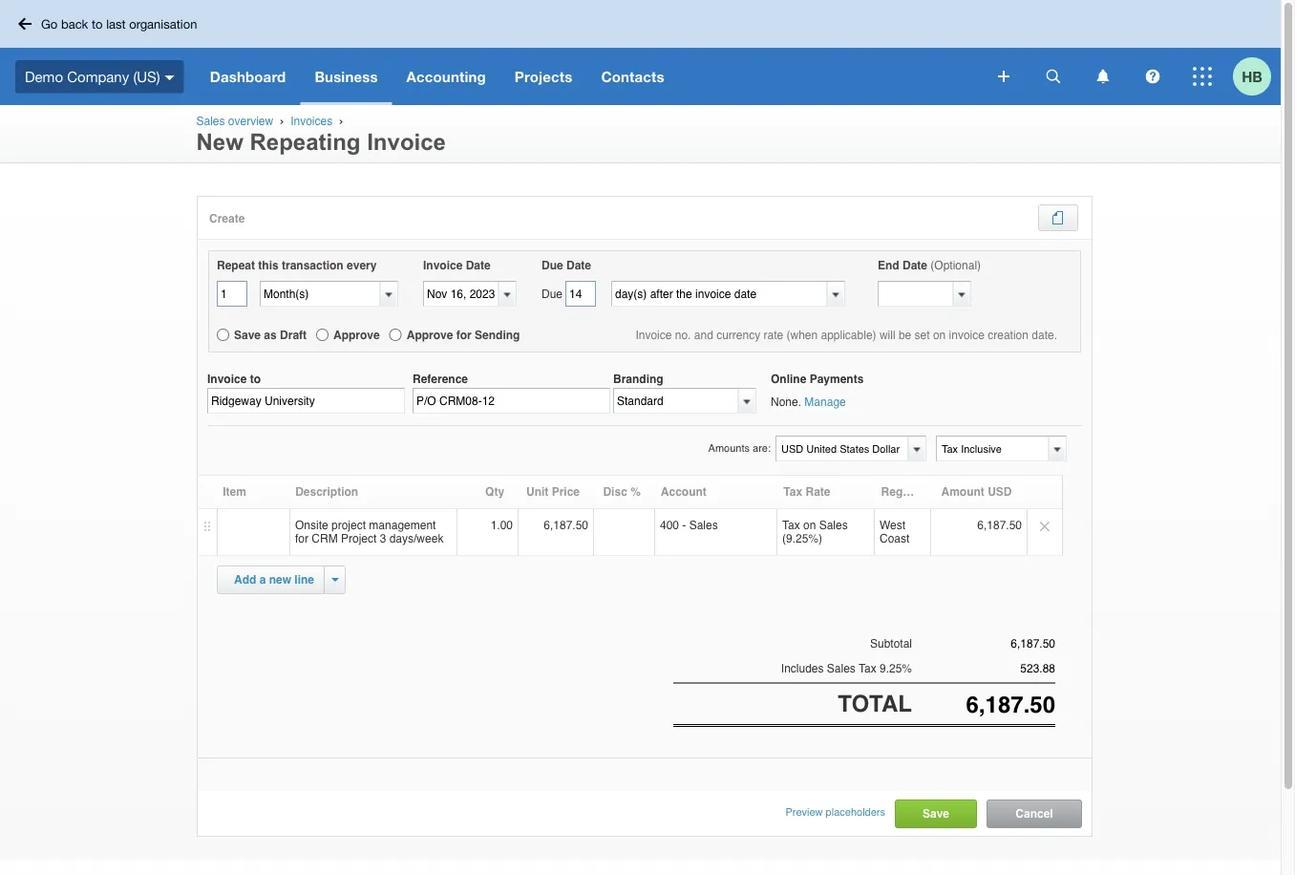 Task type: describe. For each thing, give the bounding box(es) containing it.
be
[[899, 328, 912, 342]]

1 svg image from the left
[[1097, 69, 1110, 84]]

creation
[[988, 328, 1029, 342]]

cancel
[[1016, 807, 1054, 820]]

invoice to
[[207, 372, 261, 386]]

delete line item image
[[1028, 509, 1063, 544]]

3
[[380, 532, 386, 546]]

transaction
[[282, 258, 344, 272]]

organisation
[[129, 16, 197, 31]]

1 horizontal spatial for
[[456, 328, 472, 342]]

preview
[[786, 806, 823, 818]]

crm
[[312, 532, 338, 546]]

save as draft
[[234, 328, 307, 342]]

2 6,187.50 from the left
[[978, 519, 1022, 532]]

manage
[[805, 396, 846, 409]]

approve for approve
[[334, 328, 380, 342]]

save button
[[896, 801, 977, 827]]

2 svg image from the left
[[1146, 69, 1160, 84]]

projects button
[[500, 48, 587, 105]]

set
[[915, 328, 930, 342]]

branding
[[613, 372, 664, 386]]

manage link
[[805, 396, 846, 409]]

amount usd
[[942, 485, 1012, 499]]

(9.25%)
[[783, 532, 823, 546]]

add a new line link
[[223, 567, 326, 593]]

due date
[[542, 258, 591, 272]]

draft
[[280, 328, 307, 342]]

includes sales tax 9.25%
[[781, 662, 913, 675]]

days/week
[[390, 532, 444, 546]]

unit
[[526, 485, 549, 499]]

date for invoice
[[466, 258, 491, 272]]

cancel link
[[988, 801, 1082, 827]]

go
[[41, 16, 58, 31]]

invoice
[[949, 328, 985, 342]]

Approve radio
[[316, 329, 329, 341]]

go back to last organisation link
[[11, 9, 209, 39]]

end date (optional)
[[878, 258, 981, 272]]

unit price
[[526, 485, 580, 499]]

add a new line
[[234, 573, 314, 587]]

dashboard
[[210, 68, 286, 85]]

1 › from the left
[[280, 115, 284, 128]]

accounting
[[407, 68, 486, 85]]

item
[[223, 485, 246, 499]]

reference
[[413, 372, 468, 386]]

every
[[347, 258, 377, 272]]

preview placeholders
[[786, 806, 886, 818]]

none. manage
[[771, 396, 846, 409]]

projects
[[515, 68, 573, 85]]

due for due
[[542, 287, 563, 301]]

coast
[[880, 532, 910, 546]]

Approve for Sending radio
[[390, 329, 402, 341]]

amounts
[[709, 442, 750, 454]]

qty
[[485, 485, 505, 499]]

amount
[[942, 485, 985, 499]]

invoices link
[[291, 115, 333, 128]]

back
[[61, 16, 88, 31]]

are:
[[753, 442, 771, 454]]

repeat
[[217, 258, 255, 272]]

sales right - at the right of page
[[690, 519, 718, 532]]

invoice inside sales overview › invoices › new repeating invoice
[[367, 129, 446, 155]]

Due Date text field
[[566, 281, 596, 307]]

and
[[694, 328, 714, 342]]

tax on sales (9.25%)
[[783, 519, 848, 546]]

repeating
[[250, 129, 361, 155]]

save for save
[[923, 807, 950, 820]]

%
[[631, 485, 641, 499]]

save for save as draft
[[234, 328, 261, 342]]

(when
[[787, 328, 818, 342]]

sending
[[475, 328, 520, 342]]

demo company (us) button
[[0, 48, 196, 105]]

sales overview link
[[196, 115, 273, 128]]

applicable)
[[821, 328, 877, 342]]

2 vertical spatial tax
[[859, 662, 877, 675]]

new
[[196, 129, 244, 155]]

end
[[878, 258, 900, 272]]

business button
[[300, 48, 392, 105]]

sales right includes
[[827, 662, 856, 675]]

no.
[[675, 328, 691, 342]]

invoice                                                                date
[[423, 258, 491, 272]]

a
[[260, 573, 266, 587]]

subtotal
[[870, 637, 913, 650]]

banner containing dashboard
[[0, 0, 1281, 105]]



Task type: locate. For each thing, give the bounding box(es) containing it.
onsite
[[295, 519, 328, 532]]

payments
[[810, 372, 864, 386]]

0 horizontal spatial svg image
[[1097, 69, 1110, 84]]

onsite project management for crm project 3 days/week
[[295, 519, 444, 546]]

save right placeholders
[[923, 807, 950, 820]]

navigation
[[196, 48, 985, 105]]

1 horizontal spatial save
[[923, 807, 950, 820]]

1 due from the top
[[542, 258, 563, 272]]

date right end
[[903, 258, 928, 272]]

2 due from the top
[[542, 287, 563, 301]]

for inside onsite project management for crm project 3 days/week
[[295, 532, 309, 546]]

400 - sales
[[660, 519, 718, 532]]

invoice down save as draft option
[[207, 372, 247, 386]]

sales up 'new'
[[196, 115, 225, 128]]

2 date from the left
[[567, 258, 591, 272]]

demo company (us)
[[25, 68, 160, 85]]

9.25%
[[880, 662, 913, 675]]

6,187.50
[[544, 519, 589, 532], [978, 519, 1022, 532]]

svg image inside "go back to last organisation" link
[[18, 18, 32, 30]]

approve right approve for sending radio at left top
[[407, 328, 453, 342]]

invoice for invoice to
[[207, 372, 247, 386]]

project
[[341, 532, 377, 546]]

tax left 9.25%
[[859, 662, 877, 675]]

hb
[[1242, 68, 1263, 85]]

invoices
[[291, 115, 333, 128]]

online payments
[[771, 372, 864, 386]]

invoice up invoice                                                                date 'text field'
[[423, 258, 463, 272]]

› left invoices link
[[280, 115, 284, 128]]

for left crm
[[295, 532, 309, 546]]

this
[[258, 258, 279, 272]]

None text field
[[217, 281, 247, 307], [261, 282, 380, 306], [879, 282, 954, 306], [207, 388, 405, 414], [777, 437, 906, 461], [913, 662, 1056, 676], [913, 691, 1056, 717], [217, 281, 247, 307], [261, 282, 380, 306], [879, 282, 954, 306], [207, 388, 405, 414], [777, 437, 906, 461], [913, 662, 1056, 676], [913, 691, 1056, 717]]

rate
[[806, 485, 831, 499]]

invoice no.                                                            and currency rate (when applicable)                                                          will be set on invoice creation date.
[[636, 328, 1058, 342]]

tax for tax rate
[[784, 485, 803, 499]]

go back to last organisation
[[41, 16, 197, 31]]

0 horizontal spatial on
[[804, 519, 816, 532]]

west
[[880, 519, 906, 532]]

tax left "rate"
[[784, 485, 803, 499]]

1 vertical spatial on
[[804, 519, 816, 532]]

tax down tax rate
[[783, 519, 800, 532]]

approve right approve option
[[334, 328, 380, 342]]

west coast
[[880, 519, 910, 546]]

svg image
[[18, 18, 32, 30], [1193, 67, 1213, 86], [1047, 69, 1061, 84], [998, 71, 1010, 82], [165, 75, 175, 80]]

to inside "go back to last organisation" link
[[92, 16, 103, 31]]

1 vertical spatial tax
[[783, 519, 800, 532]]

1 vertical spatial save
[[923, 807, 950, 820]]

0 vertical spatial to
[[92, 16, 103, 31]]

region
[[882, 485, 920, 499]]

sales down "rate"
[[820, 519, 848, 532]]

3 date from the left
[[903, 258, 928, 272]]

management
[[369, 519, 436, 532]]

1 date from the left
[[466, 258, 491, 272]]

due left due date text box on the left top
[[542, 287, 563, 301]]

total
[[838, 690, 913, 717]]

company
[[67, 68, 129, 85]]

0 horizontal spatial for
[[295, 532, 309, 546]]

invoice for invoice no.                                                            and currency rate (when applicable)                                                          will be set on invoice creation date.
[[636, 328, 672, 342]]

more add line options... image
[[332, 578, 339, 582]]

save
[[234, 328, 261, 342], [923, 807, 950, 820]]

date.
[[1032, 328, 1058, 342]]

Invoice                                                                Date text field
[[424, 282, 499, 306]]

as
[[264, 328, 277, 342]]

invoice down the accounting popup button
[[367, 129, 446, 155]]

-
[[683, 519, 686, 532]]

to
[[92, 16, 103, 31], [250, 372, 261, 386]]

account
[[661, 485, 707, 499]]

0 horizontal spatial save
[[234, 328, 261, 342]]

1 vertical spatial for
[[295, 532, 309, 546]]

0 horizontal spatial to
[[92, 16, 103, 31]]

to down save as draft
[[250, 372, 261, 386]]

›
[[280, 115, 284, 128], [339, 115, 343, 128]]

last
[[106, 16, 126, 31]]

banner
[[0, 0, 1281, 105]]

approve for approve for sending
[[407, 328, 453, 342]]

due for due date
[[542, 258, 563, 272]]

usd
[[988, 485, 1012, 499]]

overview
[[228, 115, 273, 128]]

invoice
[[367, 129, 446, 155], [423, 258, 463, 272], [636, 328, 672, 342], [207, 372, 247, 386]]

accounting button
[[392, 48, 500, 105]]

for
[[456, 328, 472, 342], [295, 532, 309, 546]]

6,187.50 down usd
[[978, 519, 1022, 532]]

sales
[[196, 115, 225, 128], [690, 519, 718, 532], [820, 519, 848, 532], [827, 662, 856, 675]]

400
[[660, 519, 679, 532]]

1 horizontal spatial on
[[933, 328, 946, 342]]

date up invoice                                                                date 'text field'
[[466, 258, 491, 272]]

on inside tax on sales (9.25%)
[[804, 519, 816, 532]]

preview placeholders link
[[786, 800, 886, 825]]

to left last
[[92, 16, 103, 31]]

Save as Draft radio
[[217, 329, 229, 341]]

0 vertical spatial due
[[542, 258, 563, 272]]

None text field
[[612, 282, 827, 306], [614, 389, 739, 413], [937, 437, 1065, 461], [913, 637, 1056, 651], [612, 282, 827, 306], [614, 389, 739, 413], [937, 437, 1065, 461], [913, 637, 1056, 651]]

due right invoice                                                                date
[[542, 258, 563, 272]]

includes
[[781, 662, 824, 675]]

1 vertical spatial to
[[250, 372, 261, 386]]

save left as
[[234, 328, 261, 342]]

sales inside tax on sales (9.25%)
[[820, 519, 848, 532]]

date up due date text box on the left top
[[567, 258, 591, 272]]

0 horizontal spatial 6,187.50
[[544, 519, 589, 532]]

will
[[880, 328, 896, 342]]

disc
[[603, 485, 628, 499]]

0 horizontal spatial date
[[466, 258, 491, 272]]

› right invoices
[[339, 115, 343, 128]]

1 horizontal spatial approve
[[407, 328, 453, 342]]

project
[[332, 519, 366, 532]]

(optional)
[[931, 258, 981, 272]]

sales inside sales overview › invoices › new repeating invoice
[[196, 115, 225, 128]]

dashboard link
[[196, 48, 300, 105]]

price
[[552, 485, 580, 499]]

1 horizontal spatial date
[[567, 258, 591, 272]]

sales overview › invoices › new repeating invoice
[[196, 115, 446, 155]]

create
[[209, 212, 245, 225]]

invoice left no.
[[636, 328, 672, 342]]

0 horizontal spatial ›
[[280, 115, 284, 128]]

on right set
[[933, 328, 946, 342]]

2 approve from the left
[[407, 328, 453, 342]]

svg image
[[1097, 69, 1110, 84], [1146, 69, 1160, 84]]

0 vertical spatial tax
[[784, 485, 803, 499]]

0 vertical spatial save
[[234, 328, 261, 342]]

svg image inside demo company (us) popup button
[[165, 75, 175, 80]]

approve for sending
[[407, 328, 520, 342]]

1 horizontal spatial 6,187.50
[[978, 519, 1022, 532]]

description
[[295, 485, 358, 499]]

0 horizontal spatial approve
[[334, 328, 380, 342]]

online
[[771, 372, 807, 386]]

save inside save button
[[923, 807, 950, 820]]

Reference text field
[[413, 388, 611, 414]]

placeholders
[[826, 806, 886, 818]]

1 horizontal spatial to
[[250, 372, 261, 386]]

contacts button
[[587, 48, 679, 105]]

tax rate
[[784, 485, 831, 499]]

1 approve from the left
[[334, 328, 380, 342]]

approve
[[334, 328, 380, 342], [407, 328, 453, 342]]

2 › from the left
[[339, 115, 343, 128]]

tax for tax on sales (9.25%)
[[783, 519, 800, 532]]

0 vertical spatial on
[[933, 328, 946, 342]]

navigation containing dashboard
[[196, 48, 985, 105]]

none.
[[771, 396, 802, 409]]

1 vertical spatial due
[[542, 287, 563, 301]]

1 6,187.50 from the left
[[544, 519, 589, 532]]

invoice for invoice                                                                date
[[423, 258, 463, 272]]

amounts are:
[[709, 442, 771, 454]]

1 horizontal spatial ›
[[339, 115, 343, 128]]

date for due
[[567, 258, 591, 272]]

6,187.50 down price
[[544, 519, 589, 532]]

tax inside tax on sales (9.25%)
[[783, 519, 800, 532]]

1 horizontal spatial svg image
[[1146, 69, 1160, 84]]

0 vertical spatial for
[[456, 328, 472, 342]]

for left sending
[[456, 328, 472, 342]]

date for end
[[903, 258, 928, 272]]

2 horizontal spatial date
[[903, 258, 928, 272]]

repeat this transaction every
[[217, 258, 377, 272]]

contacts
[[601, 68, 665, 85]]

hb button
[[1234, 48, 1281, 105]]

on down tax rate
[[804, 519, 816, 532]]

rate
[[764, 328, 784, 342]]



Task type: vqa. For each thing, say whether or not it's contained in the screenshot.
navigation
yes



